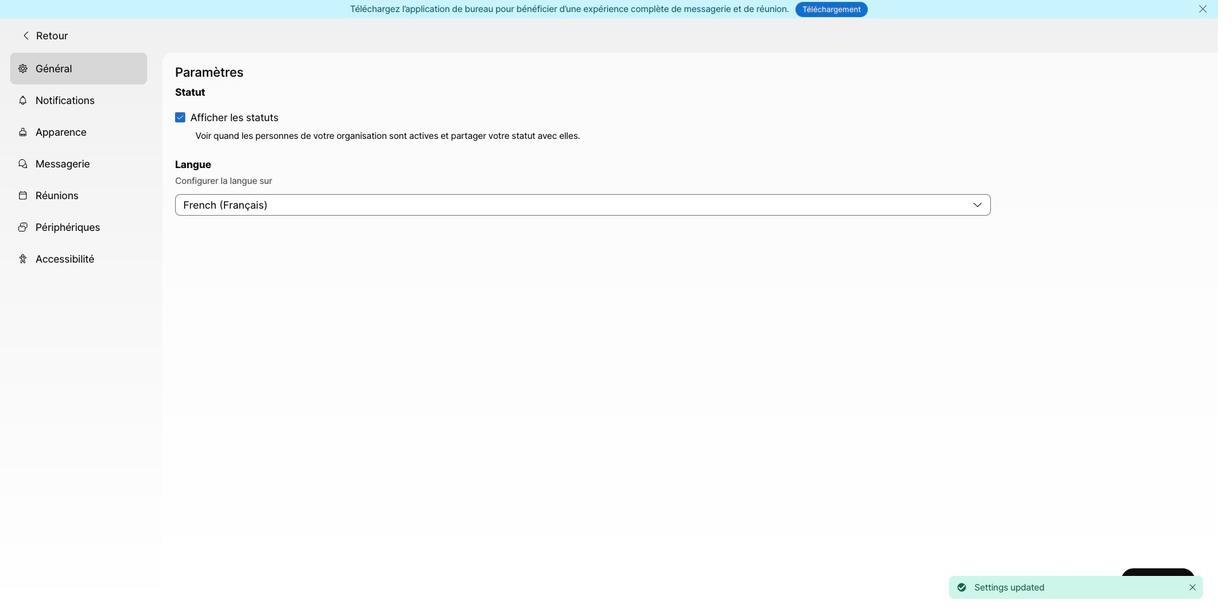Task type: describe. For each thing, give the bounding box(es) containing it.
réunions tab
[[10, 179, 147, 211]]

notifications tab
[[10, 84, 147, 116]]

apparence tab
[[10, 116, 147, 148]]

messagerie tab
[[10, 148, 147, 179]]

accessibilité tab
[[10, 243, 147, 275]]



Task type: locate. For each thing, give the bounding box(es) containing it.
paramètres navigation
[[0, 52, 162, 614]]

périphériques tab
[[10, 211, 147, 243]]

alert
[[944, 571, 1208, 604]]

général tab
[[10, 52, 147, 84]]

cancel_16 image
[[1198, 4, 1208, 14]]



Task type: vqa. For each thing, say whether or not it's contained in the screenshot.
Apparence tab
yes



